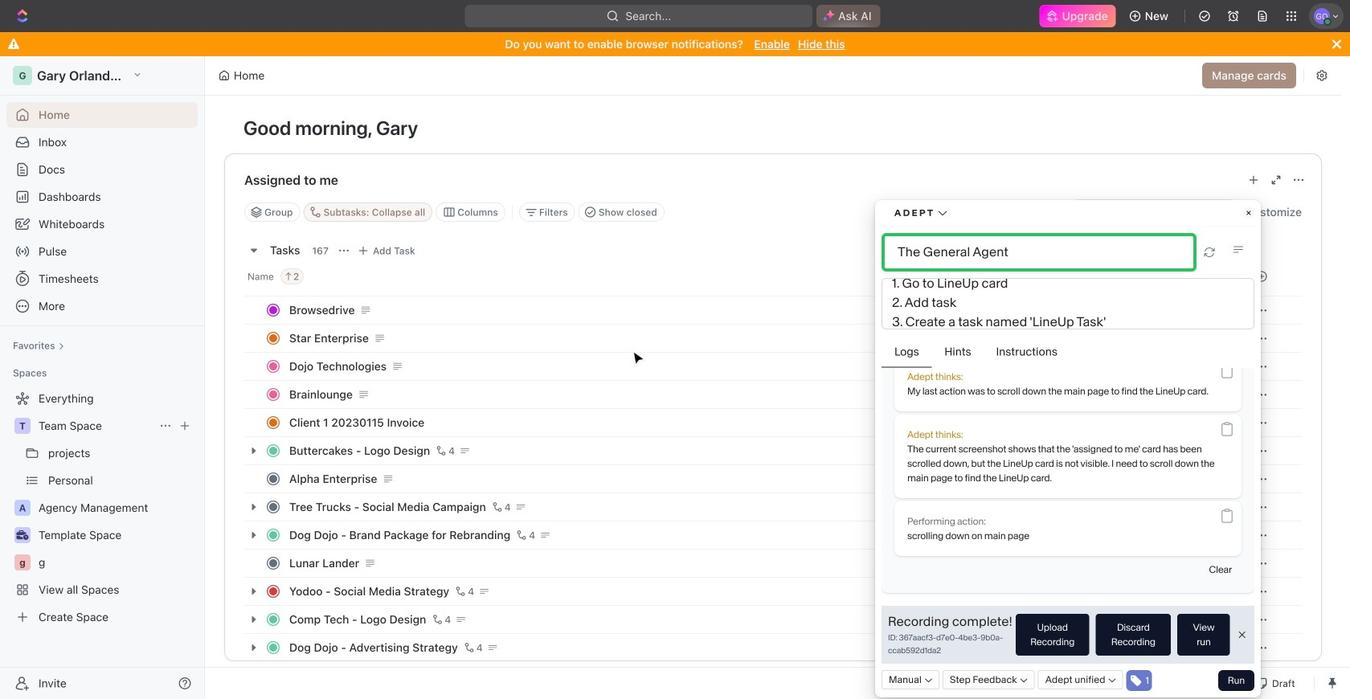 Task type: vqa. For each thing, say whether or not it's contained in the screenshot.
Agency Management, , element
yes



Task type: describe. For each thing, give the bounding box(es) containing it.
team space, , element
[[14, 418, 31, 434]]

agency management, , element
[[14, 500, 31, 516]]

Search tasks... text field
[[1075, 200, 1235, 224]]



Task type: locate. For each thing, give the bounding box(es) containing it.
business time image
[[16, 530, 29, 540]]

sidebar navigation
[[0, 56, 208, 699]]

g, , element
[[14, 555, 31, 571]]

tree inside sidebar navigation
[[6, 386, 198, 630]]

tree
[[6, 386, 198, 630]]

gary orlando's workspace, , element
[[13, 66, 32, 85]]



